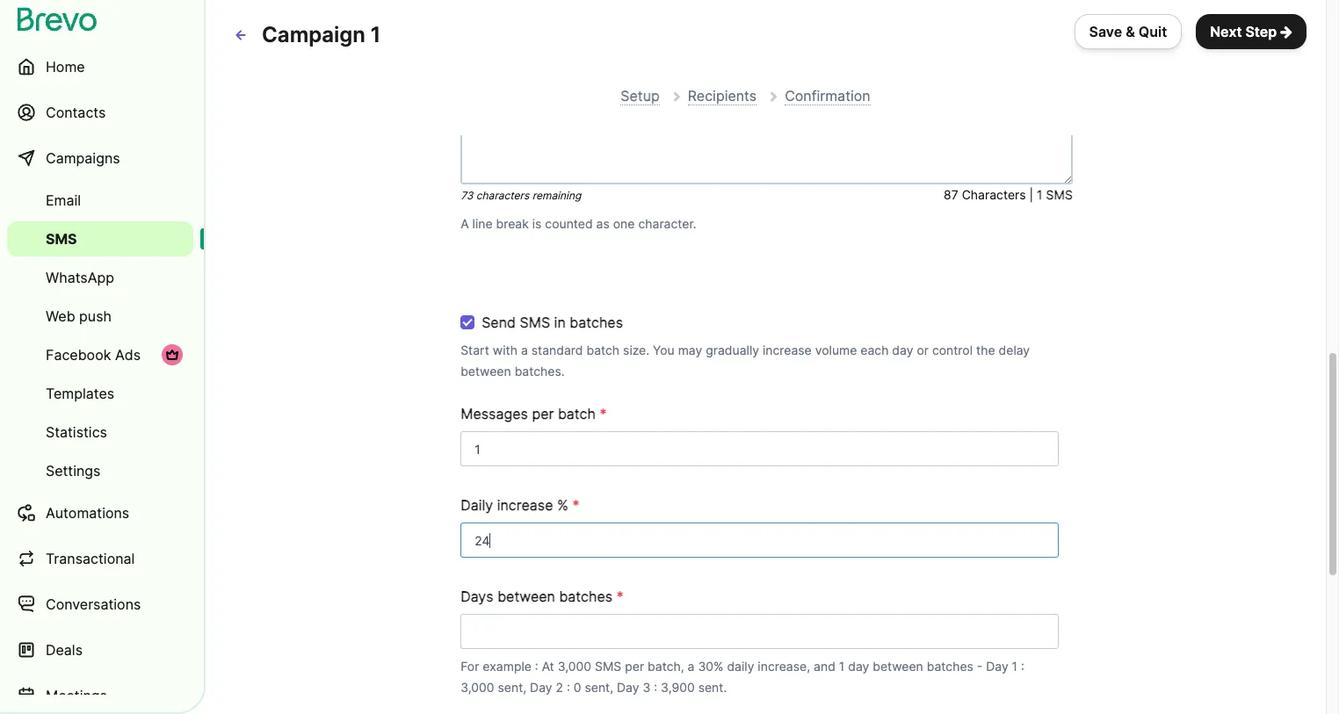 Task type: locate. For each thing, give the bounding box(es) containing it.
contacts link
[[7, 91, 193, 134]]

0 horizontal spatial *
[[573, 497, 580, 514]]

day left 2
[[530, 680, 553, 695]]

ads
[[115, 346, 141, 364]]

batch,
[[648, 659, 685, 674]]

day
[[893, 343, 914, 358], [849, 659, 870, 674]]

characters
[[962, 187, 1026, 202]]

day inside 'start with a standard batch size. you may gradually increase volume each day or control the delay between batches.'
[[893, 343, 914, 358]]

None text field
[[461, 523, 1059, 558], [461, 615, 1059, 650], [461, 523, 1059, 558], [461, 615, 1059, 650]]

character.
[[639, 216, 697, 231]]

0 vertical spatial 3,000
[[558, 659, 592, 674]]

1 horizontal spatial increase
[[763, 343, 812, 358]]

1 horizontal spatial per
[[625, 659, 645, 674]]

sent, down example
[[498, 680, 527, 695]]

meetings
[[46, 687, 107, 705]]

0 horizontal spatial sent,
[[498, 680, 527, 695]]

campaigns link
[[7, 137, 193, 179]]

3,900
[[661, 680, 695, 695]]

0 horizontal spatial day
[[849, 659, 870, 674]]

2 vertical spatial between
[[873, 659, 924, 674]]

1 vertical spatial increase
[[497, 497, 553, 514]]

daily
[[727, 659, 755, 674]]

volume
[[816, 343, 857, 358]]

next step
[[1211, 23, 1278, 40]]

0 horizontal spatial per
[[532, 405, 554, 423]]

2 sent, from the left
[[585, 680, 614, 695]]

sms
[[1047, 187, 1073, 202], [46, 230, 77, 248], [520, 314, 550, 331], [595, 659, 622, 674]]

1 horizontal spatial day
[[893, 343, 914, 358]]

facebook ads
[[46, 346, 141, 364]]

contacts
[[46, 104, 106, 121]]

gradually
[[706, 343, 760, 358]]

1 horizontal spatial sent,
[[585, 680, 614, 695]]

73
[[461, 189, 473, 202]]

a left 30% at the right
[[688, 659, 695, 674]]

next step button
[[1197, 14, 1307, 49]]

or
[[917, 343, 929, 358]]

quit
[[1139, 23, 1168, 40]]

day right the and
[[849, 659, 870, 674]]

setup
[[621, 87, 660, 105]]

recipients link
[[688, 87, 757, 105]]

1
[[371, 22, 381, 47], [1037, 187, 1043, 202], [839, 659, 845, 674], [1012, 659, 1018, 674]]

1 horizontal spatial 3,000
[[558, 659, 592, 674]]

sms inside for example : at 3,000 sms per batch, a 30% daily increase, and 1 day between batches - day 1 : 3,000 sent, day 2 : 0 sent, day 3 : 3,900 sent.
[[595, 659, 622, 674]]

2 vertical spatial batches
[[927, 659, 974, 674]]

batches
[[570, 314, 623, 331], [559, 588, 613, 606], [927, 659, 974, 674]]

2 horizontal spatial *
[[617, 588, 624, 606]]

1 horizontal spatial day
[[617, 680, 640, 695]]

per
[[532, 405, 554, 423], [625, 659, 645, 674]]

save & quit
[[1090, 23, 1168, 40]]

at
[[542, 659, 554, 674]]

each
[[861, 343, 889, 358]]

sent, right 0
[[585, 680, 614, 695]]

1 vertical spatial per
[[625, 659, 645, 674]]

-
[[977, 659, 983, 674]]

2 horizontal spatial day
[[987, 659, 1009, 674]]

1 right |
[[1037, 187, 1043, 202]]

confirmation link
[[785, 87, 871, 105]]

between down the start
[[461, 364, 511, 379]]

None text field
[[461, 432, 1059, 467]]

send
[[482, 314, 516, 331]]

: right 3
[[654, 680, 658, 695]]

web push
[[46, 308, 112, 325]]

between
[[461, 364, 511, 379], [498, 588, 556, 606], [873, 659, 924, 674]]

batch down batches.
[[558, 405, 596, 423]]

|
[[1030, 187, 1034, 202]]

per down batches.
[[532, 405, 554, 423]]

sms left batch,
[[595, 659, 622, 674]]

0 vertical spatial day
[[893, 343, 914, 358]]

web push link
[[7, 299, 193, 334]]

arrow right image
[[1281, 25, 1293, 39]]

*
[[600, 405, 607, 423], [573, 497, 580, 514], [617, 588, 624, 606]]

2 vertical spatial *
[[617, 588, 624, 606]]

1 vertical spatial batches
[[559, 588, 613, 606]]

1 vertical spatial day
[[849, 659, 870, 674]]

increase,
[[758, 659, 811, 674]]

campaign 1
[[262, 22, 381, 47]]

0 vertical spatial batch
[[587, 343, 620, 358]]

a inside for example : at 3,000 sms per batch, a 30% daily increase, and 1 day between batches - day 1 : 3,000 sent, day 2 : 0 sent, day 3 : 3,900 sent.
[[688, 659, 695, 674]]

: right 2
[[567, 680, 570, 695]]

may
[[678, 343, 703, 358]]

0 horizontal spatial increase
[[497, 497, 553, 514]]

87 characters | 1 sms
[[944, 187, 1073, 202]]

daily increase % *
[[461, 497, 580, 514]]

per up 3
[[625, 659, 645, 674]]

the
[[977, 343, 996, 358]]

break
[[496, 216, 529, 231]]

1 horizontal spatial a
[[688, 659, 695, 674]]

1 vertical spatial *
[[573, 497, 580, 514]]

0 vertical spatial *
[[600, 405, 607, 423]]

0 horizontal spatial 3,000
[[461, 680, 495, 695]]

* for messages per batch *
[[600, 405, 607, 423]]

start with a standard batch size. you may gradually increase volume each day or control the delay between batches.
[[461, 343, 1030, 379]]

sms left in
[[520, 314, 550, 331]]

start
[[461, 343, 490, 358]]

messages
[[461, 405, 528, 423]]

0 vertical spatial a
[[521, 343, 528, 358]]

templates link
[[7, 376, 193, 411]]

0 vertical spatial between
[[461, 364, 511, 379]]

day right -
[[987, 659, 1009, 674]]

3,000 down for at the left bottom of page
[[461, 680, 495, 695]]

characters
[[476, 189, 530, 202]]

1 vertical spatial 3,000
[[461, 680, 495, 695]]

:
[[535, 659, 539, 674], [1022, 659, 1025, 674], [567, 680, 570, 695], [654, 680, 658, 695]]

day left the or
[[893, 343, 914, 358]]

days between batches *
[[461, 588, 624, 606]]

1 right campaign at the top of the page
[[371, 22, 381, 47]]

between right the and
[[873, 659, 924, 674]]

1 sent, from the left
[[498, 680, 527, 695]]

0
[[574, 680, 582, 695]]

0 horizontal spatial a
[[521, 343, 528, 358]]

a
[[521, 343, 528, 358], [688, 659, 695, 674]]

increase left %
[[497, 497, 553, 514]]

a right the with
[[521, 343, 528, 358]]

line
[[473, 216, 493, 231]]

between right days
[[498, 588, 556, 606]]

increase left volume
[[763, 343, 812, 358]]

increase
[[763, 343, 812, 358], [497, 497, 553, 514]]

is
[[533, 216, 542, 231]]

automations link
[[7, 492, 193, 535]]

0 vertical spatial increase
[[763, 343, 812, 358]]

3,000 up 0
[[558, 659, 592, 674]]

day left 3
[[617, 680, 640, 695]]

save & quit button
[[1075, 14, 1183, 49]]

1 horizontal spatial *
[[600, 405, 607, 423]]

send sms in batches
[[482, 314, 623, 331]]

batch left 'size.'
[[587, 343, 620, 358]]

conversations link
[[7, 584, 193, 626]]

whatsapp link
[[7, 260, 193, 295]]

1 right -
[[1012, 659, 1018, 674]]

1 vertical spatial a
[[688, 659, 695, 674]]

1 vertical spatial batch
[[558, 405, 596, 423]]

sent.
[[699, 680, 727, 695]]

3
[[643, 680, 651, 695]]

counted
[[545, 216, 593, 231]]

for
[[461, 659, 479, 674]]

statistics
[[46, 424, 107, 441]]



Task type: describe. For each thing, give the bounding box(es) containing it.
30%
[[698, 659, 724, 674]]

sms down email
[[46, 230, 77, 248]]

&
[[1126, 23, 1136, 40]]

left___rvooi image
[[165, 348, 179, 362]]

2
[[556, 680, 564, 695]]

campaigns
[[46, 149, 120, 167]]

between inside 'start with a standard batch size. you may gradually increase volume each day or control the delay between batches.'
[[461, 364, 511, 379]]

between inside for example : at 3,000 sms per batch, a 30% daily increase, and 1 day between batches - day 1 : 3,000 sent, day 2 : 0 sent, day 3 : 3,900 sent.
[[873, 659, 924, 674]]

meetings link
[[7, 675, 193, 715]]

you
[[653, 343, 675, 358]]

statistics link
[[7, 415, 193, 450]]

days
[[461, 588, 494, 606]]

increase inside 'start with a standard batch size. you may gradually increase volume each day or control the delay between batches.'
[[763, 343, 812, 358]]

settings
[[46, 462, 101, 480]]

settings link
[[7, 454, 193, 489]]

one
[[613, 216, 635, 231]]

sms right |
[[1047, 187, 1073, 202]]

: left at
[[535, 659, 539, 674]]

facebook
[[46, 346, 111, 364]]

web
[[46, 308, 75, 325]]

: right -
[[1022, 659, 1025, 674]]

1 right the and
[[839, 659, 845, 674]]

confirmation
[[785, 87, 871, 105]]

in
[[554, 314, 566, 331]]

home
[[46, 58, 85, 76]]

automations
[[46, 505, 129, 522]]

sms link
[[7, 222, 193, 257]]

%
[[557, 497, 569, 514]]

delay
[[999, 343, 1030, 358]]

conversations
[[46, 596, 141, 614]]

recipients
[[688, 87, 757, 105]]

templates
[[46, 385, 114, 403]]

step
[[1246, 23, 1278, 40]]

daily
[[461, 497, 493, 514]]

0 horizontal spatial day
[[530, 680, 553, 695]]

with
[[493, 343, 518, 358]]

deals link
[[7, 629, 193, 672]]

a
[[461, 216, 469, 231]]

a line break is counted as one character.
[[461, 216, 697, 231]]

0 vertical spatial batches
[[570, 314, 623, 331]]

save
[[1090, 23, 1123, 40]]

73 characters remaining
[[461, 189, 581, 202]]

setup link
[[621, 87, 660, 105]]

campaign
[[262, 22, 366, 47]]

a inside 'start with a standard batch size. you may gradually increase volume each day or control the delay between batches.'
[[521, 343, 528, 358]]

batch inside 'start with a standard batch size. you may gradually increase volume each day or control the delay between batches.'
[[587, 343, 620, 358]]

control
[[933, 343, 973, 358]]

87
[[944, 187, 959, 202]]

batches inside for example : at 3,000 sms per batch, a 30% daily increase, and 1 day between batches - day 1 : 3,000 sent, day 2 : 0 sent, day 3 : 3,900 sent.
[[927, 659, 974, 674]]

* for daily increase % *
[[573, 497, 580, 514]]

facebook ads link
[[7, 338, 193, 373]]

remaining
[[533, 189, 581, 202]]

batches.
[[515, 364, 565, 379]]

email link
[[7, 183, 193, 218]]

0 vertical spatial per
[[532, 405, 554, 423]]

push
[[79, 308, 112, 325]]

day inside for example : at 3,000 sms per batch, a 30% daily increase, and 1 day between batches - day 1 : 3,000 sent, day 2 : 0 sent, day 3 : 3,900 sent.
[[849, 659, 870, 674]]

email
[[46, 192, 81, 209]]

deals
[[46, 642, 83, 659]]

* for days between batches *
[[617, 588, 624, 606]]

and
[[814, 659, 836, 674]]

transactional
[[46, 550, 135, 568]]

next
[[1211, 23, 1243, 40]]

example
[[483, 659, 532, 674]]

home link
[[7, 46, 193, 88]]

transactional link
[[7, 538, 193, 580]]

1 vertical spatial between
[[498, 588, 556, 606]]

for example : at 3,000 sms per batch, a 30% daily increase, and 1 day between batches - day 1 : 3,000 sent, day 2 : 0 sent, day 3 : 3,900 sent.
[[461, 659, 1025, 695]]

messages per batch *
[[461, 405, 607, 423]]

per inside for example : at 3,000 sms per batch, a 30% daily increase, and 1 day between batches - day 1 : 3,000 sent, day 2 : 0 sent, day 3 : 3,900 sent.
[[625, 659, 645, 674]]

size.
[[623, 343, 650, 358]]



Task type: vqa. For each thing, say whether or not it's contained in the screenshot.
with at the left
yes



